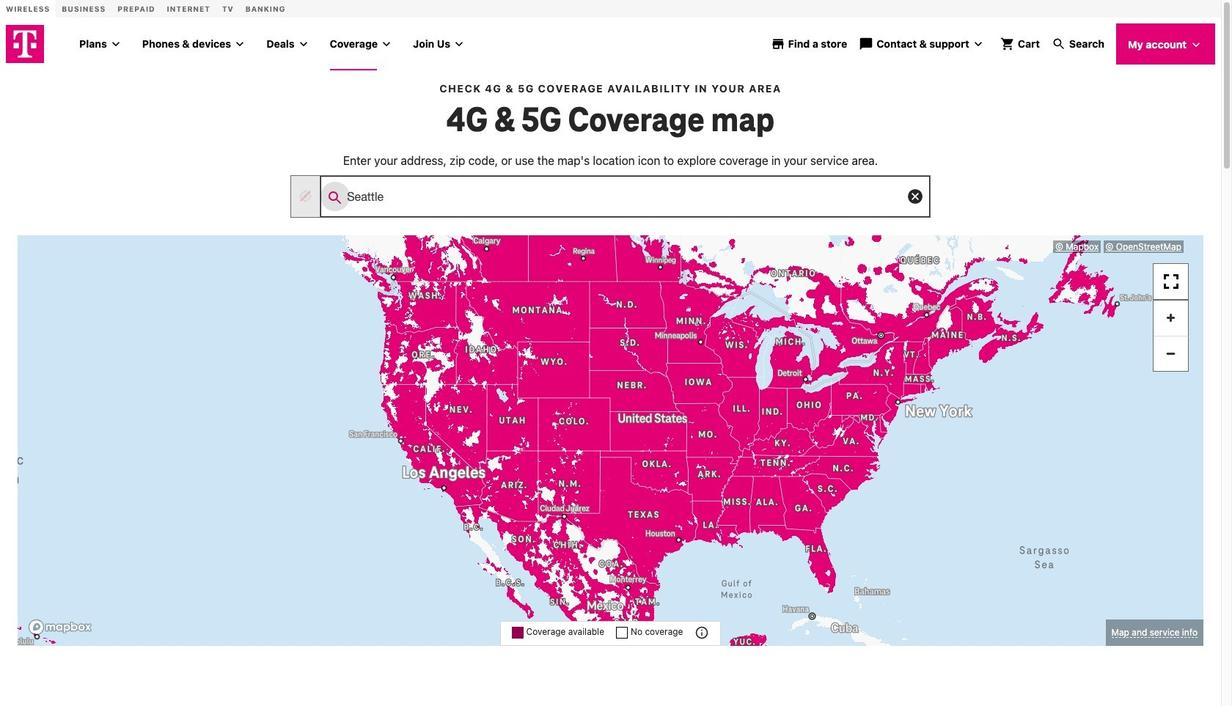 Task type: describe. For each thing, give the bounding box(es) containing it.
white image
[[616, 627, 628, 639]]

clear search query results image
[[906, 188, 924, 205]]

more information on the legend image
[[695, 625, 710, 640]]

enter fullscreen image
[[1154, 264, 1188, 299]]

plans menu image
[[108, 37, 123, 51]]

t mobile image
[[6, 25, 44, 63]]

location not available image
[[291, 176, 320, 217]]

map region
[[18, 235, 1204, 646]]

deals menu image
[[296, 37, 311, 51]]

coverage menu image
[[379, 37, 394, 51]]

line of business navigation navigation
[[0, 0, 1221, 18]]

zoom out image
[[1154, 337, 1188, 371]]

list inside map "element"
[[1053, 243, 1185, 252]]



Task type: vqa. For each thing, say whether or not it's contained in the screenshot.
the Contact & support menu icon
yes



Task type: locate. For each thing, give the bounding box(es) containing it.
join us menu image
[[452, 37, 466, 51]]

None search field
[[321, 176, 930, 217]]

phones & devices menu image
[[233, 37, 247, 51]]

main navigation navigation
[[0, 18, 1221, 70]]

deep magenta image
[[512, 627, 523, 639]]

list
[[1053, 243, 1185, 252]]

contact & support menu image
[[971, 37, 986, 51]]

map element
[[18, 235, 1204, 646]]

zoom in image
[[1154, 301, 1188, 336]]

search image
[[327, 189, 344, 207]]

banner
[[0, 0, 1221, 70]]

Search address or location search field
[[321, 176, 930, 217]]



